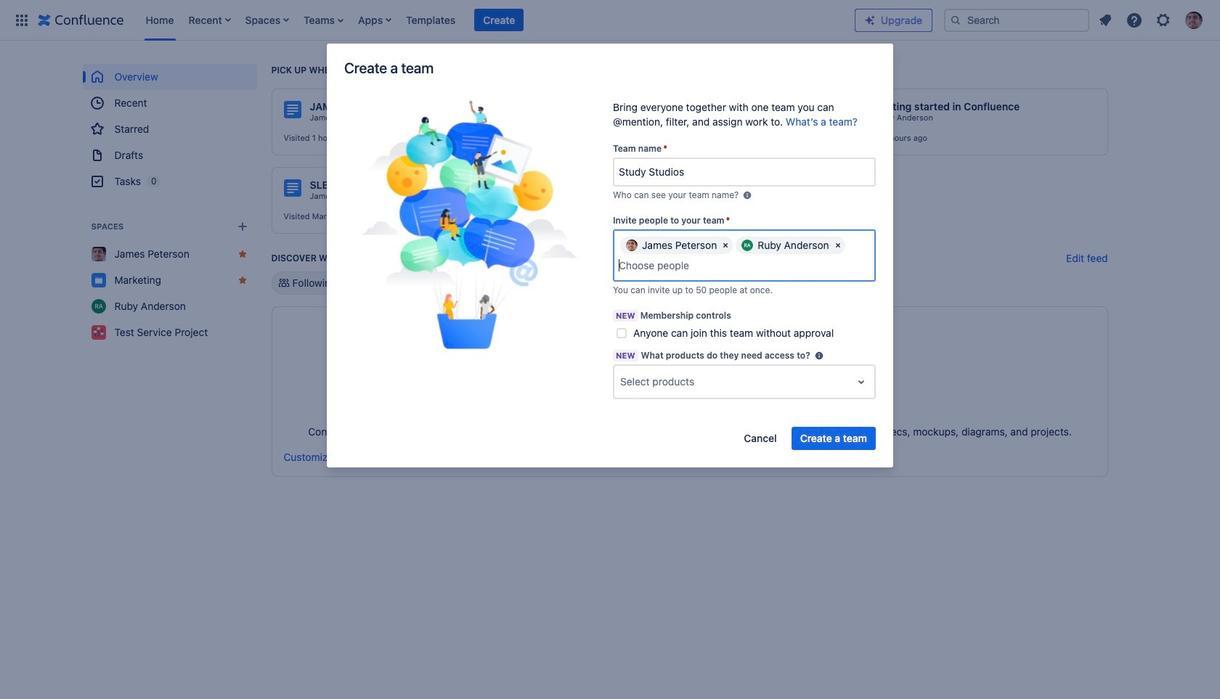 Task type: locate. For each thing, give the bounding box(es) containing it.
create a space image
[[234, 218, 251, 235]]

group
[[82, 64, 257, 195]]

list
[[138, 0, 855, 40], [1093, 7, 1212, 33]]

0 horizontal spatial clear image
[[720, 240, 732, 251]]

search image
[[950, 14, 962, 26]]

1 horizontal spatial clear image
[[832, 240, 844, 251]]

create a team image
[[361, 100, 579, 349]]

list item
[[184, 0, 235, 40], [299, 0, 348, 40], [475, 8, 524, 32]]

0 vertical spatial unstar this space image
[[236, 248, 248, 260]]

confluence image
[[38, 11, 124, 29], [38, 11, 124, 29]]

clear image
[[720, 240, 732, 251], [832, 240, 844, 251]]

2 unstar this space image from the top
[[236, 275, 248, 286]]

None search field
[[944, 8, 1090, 32]]

banner
[[0, 0, 1221, 41]]

2 horizontal spatial list item
[[475, 8, 524, 32]]

1 vertical spatial unstar this space image
[[236, 275, 248, 286]]

e.g. HR Team, Redesign Project, Team Mango field
[[615, 159, 875, 185]]

1 horizontal spatial list item
[[299, 0, 348, 40]]

premium image
[[865, 14, 876, 26]]

0 horizontal spatial list
[[138, 0, 855, 40]]

:wave: image
[[849, 102, 867, 119], [849, 102, 867, 119]]

unstar this space image
[[236, 248, 248, 260], [236, 275, 248, 286]]



Task type: vqa. For each thing, say whether or not it's contained in the screenshot.
global element
yes



Task type: describe. For each thing, give the bounding box(es) containing it.
1 unstar this space image from the top
[[236, 248, 248, 260]]

Search field
[[944, 8, 1090, 32]]

Choose people text field
[[619, 259, 708, 273]]

open image
[[853, 373, 870, 391]]

list item inside global element
[[475, 8, 524, 32]]

0 horizontal spatial list item
[[184, 0, 235, 40]]

1 clear image from the left
[[720, 240, 732, 251]]

create a team element
[[345, 100, 595, 353]]

select from this list of atlassian products used by your organization. the addition of any new licenses may affect billing.{br}if you're not an admin, your product requests will be sent to one for approval.{br}access to these products will not be automatically granted for future members added to this team. image
[[813, 350, 825, 362]]

settings icon image
[[1155, 11, 1173, 29]]

your team name is visible to anyone in your organisation. it may be visible on work shared outside your organisation. image
[[742, 190, 754, 201]]

1 horizontal spatial list
[[1093, 7, 1212, 33]]

2 clear image from the left
[[832, 240, 844, 251]]

global element
[[9, 0, 855, 40]]



